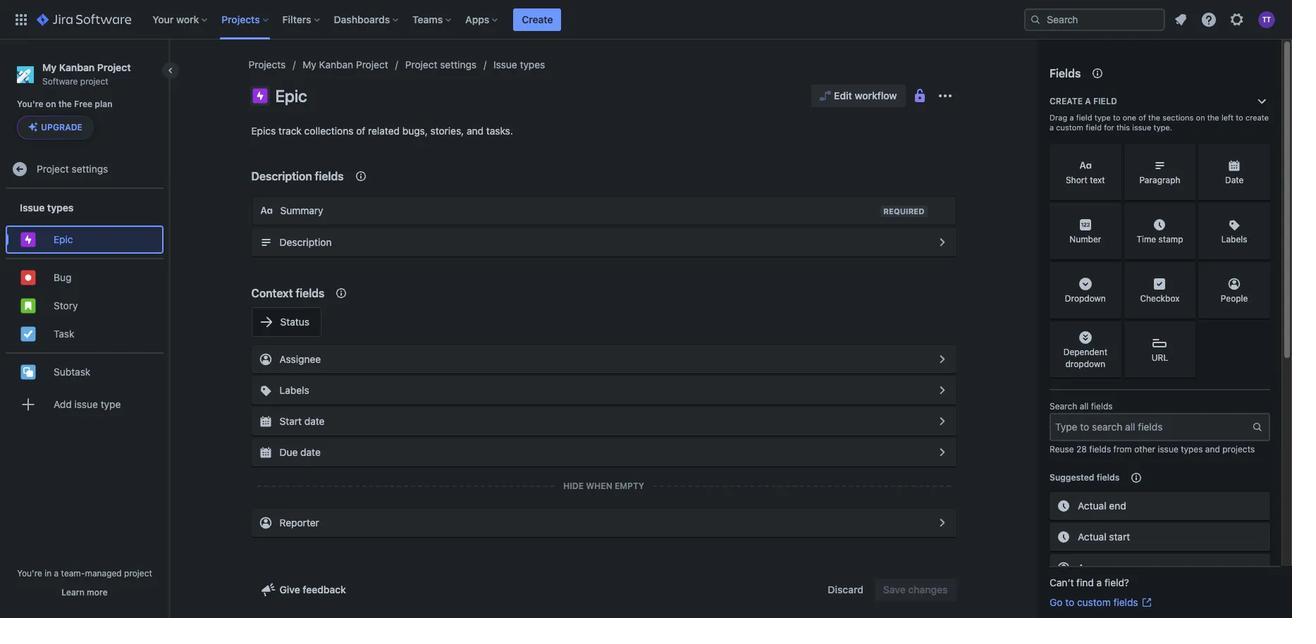 Task type: vqa. For each thing, say whether or not it's contained in the screenshot.
DUE DATE
yes



Task type: locate. For each thing, give the bounding box(es) containing it.
1 vertical spatial actual
[[1078, 531, 1107, 543]]

summary
[[280, 204, 323, 216]]

1 horizontal spatial project
[[124, 568, 152, 579]]

description for description fields
[[251, 170, 312, 183]]

field left for
[[1086, 123, 1102, 132]]

more information about the fields image
[[1090, 65, 1107, 82]]

1 horizontal spatial of
[[1139, 113, 1146, 122]]

1 more information image from the left
[[1103, 204, 1120, 221]]

1 you're from the top
[[17, 99, 43, 109]]

labels up start
[[280, 384, 309, 396]]

0 horizontal spatial types
[[47, 202, 74, 214]]

open field configuration image for assignee
[[934, 351, 951, 368]]

more options image
[[937, 87, 954, 104]]

open field configuration image for due date
[[934, 444, 951, 461]]

more information about the context fields image
[[352, 168, 369, 185]]

open field configuration image
[[934, 413, 951, 430], [934, 515, 951, 532]]

0 vertical spatial description
[[251, 170, 312, 183]]

0 horizontal spatial epic
[[54, 233, 73, 245]]

0 horizontal spatial issue
[[74, 398, 98, 410]]

short text
[[1066, 175, 1105, 186]]

start
[[1109, 531, 1131, 543]]

0 horizontal spatial project
[[80, 76, 108, 87]]

kanban
[[319, 59, 353, 71], [59, 61, 95, 73]]

the left free
[[58, 99, 72, 109]]

field for drag
[[1077, 113, 1093, 122]]

issue right other
[[1158, 444, 1179, 455]]

my up "software"
[[42, 61, 57, 73]]

actual start button
[[1050, 523, 1271, 551]]

projects for 'projects' popup button
[[222, 13, 260, 25]]

group
[[6, 189, 164, 428], [6, 258, 164, 353]]

issue inside drag a field type to one of the sections on the left to create a custom field for this issue type.
[[1133, 123, 1152, 132]]

project up plan
[[97, 61, 131, 73]]

stories,
[[431, 125, 464, 137]]

actual left end
[[1078, 500, 1107, 512]]

2 vertical spatial field
[[1086, 123, 1102, 132]]

type inside add issue type button
[[101, 398, 121, 410]]

project settings link
[[405, 56, 477, 73], [6, 155, 164, 184]]

0 horizontal spatial and
[[467, 125, 484, 137]]

types down create button
[[520, 59, 545, 71]]

time
[[1137, 234, 1157, 245]]

kanban up "software"
[[59, 61, 95, 73]]

my
[[303, 59, 316, 71], [42, 61, 57, 73]]

my inside my kanban project software project
[[42, 61, 57, 73]]

more information image down text
[[1103, 204, 1120, 221]]

notifications image
[[1173, 11, 1190, 28]]

1 vertical spatial issue types
[[20, 202, 74, 214]]

settings down apps
[[440, 59, 477, 71]]

time stamp
[[1137, 234, 1184, 245]]

give
[[280, 584, 300, 596]]

description
[[251, 170, 312, 183], [280, 236, 332, 248]]

add issue type image
[[20, 397, 37, 413]]

3 open field configuration image from the top
[[934, 382, 951, 399]]

you're for you're on the free plan
[[17, 99, 43, 109]]

subtask link
[[6, 358, 164, 387]]

a down drag
[[1050, 123, 1054, 132]]

create up drag
[[1050, 96, 1083, 106]]

0 horizontal spatial more information image
[[1103, 204, 1120, 221]]

0 vertical spatial custom
[[1056, 123, 1084, 132]]

and for projects
[[1206, 444, 1220, 455]]

the left left on the top of the page
[[1208, 113, 1220, 122]]

1 vertical spatial you're
[[17, 568, 42, 579]]

1 actual from the top
[[1078, 500, 1107, 512]]

epic up bug
[[54, 233, 73, 245]]

1 vertical spatial date
[[301, 446, 321, 458]]

0 vertical spatial project settings link
[[405, 56, 477, 73]]

1 horizontal spatial issue types
[[494, 59, 545, 71]]

1 horizontal spatial to
[[1113, 113, 1121, 122]]

appswitcher icon image
[[13, 11, 30, 28]]

0 vertical spatial create
[[522, 13, 553, 25]]

open field configuration image for reporter
[[934, 515, 951, 532]]

1 horizontal spatial and
[[1206, 444, 1220, 455]]

0 horizontal spatial kanban
[[59, 61, 95, 73]]

empty
[[615, 481, 645, 491]]

28
[[1077, 444, 1087, 455]]

1 open field configuration image from the top
[[934, 234, 951, 251]]

1 vertical spatial projects
[[249, 59, 286, 71]]

1 vertical spatial types
[[47, 202, 74, 214]]

2 vertical spatial issue
[[1158, 444, 1179, 455]]

issue down primary element
[[494, 59, 517, 71]]

1 horizontal spatial type
[[1095, 113, 1111, 122]]

due
[[280, 446, 298, 458]]

fields right all
[[1091, 401, 1113, 412]]

0 vertical spatial labels
[[1222, 234, 1248, 245]]

suggested
[[1050, 472, 1095, 483]]

hide
[[563, 481, 584, 491]]

issue types down primary element
[[494, 59, 545, 71]]

more information about the suggested fields image
[[1128, 470, 1145, 487]]

types inside group
[[47, 202, 74, 214]]

add
[[54, 398, 72, 410]]

1 open field configuration image from the top
[[934, 413, 951, 430]]

my inside my kanban project link
[[303, 59, 316, 71]]

1 vertical spatial issue
[[74, 398, 98, 410]]

2 actual from the top
[[1078, 531, 1107, 543]]

date right due
[[301, 446, 321, 458]]

2 horizontal spatial the
[[1208, 113, 1220, 122]]

project
[[80, 76, 108, 87], [124, 568, 152, 579]]

settings down upgrade
[[72, 163, 108, 175]]

field down "create a field"
[[1077, 113, 1093, 122]]

go
[[1050, 597, 1063, 609]]

subtask
[[54, 366, 91, 378]]

0 vertical spatial on
[[46, 99, 56, 109]]

jira software image
[[37, 11, 131, 28], [37, 11, 131, 28]]

dashboards button
[[330, 8, 404, 31]]

1 vertical spatial epic
[[54, 233, 73, 245]]

your
[[152, 13, 174, 25]]

0 horizontal spatial project settings link
[[6, 155, 164, 184]]

create
[[1246, 113, 1269, 122]]

0 vertical spatial and
[[467, 125, 484, 137]]

issue type icon image
[[251, 87, 268, 104]]

and left tasks. on the top of page
[[467, 125, 484, 137]]

issue down one
[[1133, 123, 1152, 132]]

on inside drag a field type to one of the sections on the left to create a custom field for this issue type.
[[1196, 113, 1205, 122]]

projects inside popup button
[[222, 13, 260, 25]]

description for description
[[280, 236, 332, 248]]

project down teams
[[405, 59, 438, 71]]

you're in a team-managed project
[[17, 568, 152, 579]]

1 vertical spatial type
[[101, 398, 121, 410]]

track
[[279, 125, 302, 137]]

date inside due date button
[[301, 446, 321, 458]]

actual start
[[1078, 531, 1131, 543]]

actual left the start
[[1078, 531, 1107, 543]]

type inside drag a field type to one of the sections on the left to create a custom field for this issue type.
[[1095, 113, 1111, 122]]

left
[[1222, 113, 1234, 122]]

0 vertical spatial types
[[520, 59, 545, 71]]

1 vertical spatial create
[[1050, 96, 1083, 106]]

type
[[1095, 113, 1111, 122], [101, 398, 121, 410]]

project settings link down teams popup button
[[405, 56, 477, 73]]

1 horizontal spatial types
[[520, 59, 545, 71]]

0 horizontal spatial create
[[522, 13, 553, 25]]

0 horizontal spatial of
[[356, 125, 365, 137]]

on up upgrade button
[[46, 99, 56, 109]]

edit
[[834, 90, 852, 102]]

0 horizontal spatial issue types
[[20, 202, 74, 214]]

1 vertical spatial settings
[[72, 163, 108, 175]]

2 vertical spatial types
[[1181, 444, 1203, 455]]

context
[[251, 287, 293, 300]]

1 vertical spatial project settings
[[37, 163, 108, 175]]

create up "issue types" link
[[522, 13, 553, 25]]

0 horizontal spatial settings
[[72, 163, 108, 175]]

2 open field configuration image from the top
[[934, 515, 951, 532]]

1 horizontal spatial kanban
[[319, 59, 353, 71]]

0 vertical spatial project
[[80, 76, 108, 87]]

1 horizontal spatial create
[[1050, 96, 1083, 106]]

kanban inside my kanban project software project
[[59, 61, 95, 73]]

the up "type."
[[1149, 113, 1161, 122]]

description inside button
[[280, 236, 332, 248]]

a right in
[[54, 568, 59, 579]]

kanban for my kanban project
[[319, 59, 353, 71]]

create button
[[514, 8, 562, 31]]

issue types up epic group
[[20, 202, 74, 214]]

0 vertical spatial field
[[1094, 96, 1118, 106]]

0 vertical spatial epic
[[275, 86, 307, 106]]

1 vertical spatial field
[[1077, 113, 1093, 122]]

learn more button
[[62, 587, 108, 599]]

on right "sections"
[[1196, 113, 1205, 122]]

0 horizontal spatial type
[[101, 398, 121, 410]]

dropdown
[[1065, 294, 1106, 304]]

suggested fields
[[1050, 472, 1120, 483]]

issue
[[1133, 123, 1152, 132], [74, 398, 98, 410], [1158, 444, 1179, 455]]

to up this
[[1113, 113, 1121, 122]]

of left related
[[356, 125, 365, 137]]

fields left more information about the context fields image
[[296, 287, 325, 300]]

create a field
[[1050, 96, 1118, 106]]

open field configuration image inside due date button
[[934, 444, 951, 461]]

project
[[356, 59, 388, 71], [405, 59, 438, 71], [97, 61, 131, 73], [37, 163, 69, 175]]

you're for you're in a team-managed project
[[17, 568, 42, 579]]

go to custom fields
[[1050, 597, 1139, 609]]

1 vertical spatial description
[[280, 236, 332, 248]]

1 horizontal spatial issue
[[494, 59, 517, 71]]

my for my kanban project software project
[[42, 61, 57, 73]]

work
[[176, 13, 199, 25]]

dependent dropdown
[[1064, 347, 1108, 369]]

1 horizontal spatial settings
[[440, 59, 477, 71]]

description up summary
[[251, 170, 312, 183]]

open field configuration image inside description button
[[934, 234, 951, 251]]

group containing issue types
[[6, 189, 164, 428]]

projects up "issue type icon"
[[249, 59, 286, 71]]

custom down drag
[[1056, 123, 1084, 132]]

open field configuration image inside reporter 'button'
[[934, 515, 951, 532]]

kanban down dashboards at the top of the page
[[319, 59, 353, 71]]

banner
[[0, 0, 1293, 39]]

my right 'projects' link
[[303, 59, 316, 71]]

add issue type
[[54, 398, 121, 410]]

you're up upgrade button
[[17, 99, 43, 109]]

bug
[[54, 271, 72, 283]]

project settings link down upgrade
[[6, 155, 164, 184]]

2 horizontal spatial types
[[1181, 444, 1203, 455]]

0 vertical spatial issue
[[1133, 123, 1152, 132]]

custom inside drag a field type to one of the sections on the left to create a custom field for this issue type.
[[1056, 123, 1084, 132]]

field up for
[[1094, 96, 1118, 106]]

labels
[[1222, 234, 1248, 245], [280, 384, 309, 396]]

open field configuration image inside assignee button
[[934, 351, 951, 368]]

labels up the people
[[1222, 234, 1248, 245]]

type down subtask link
[[101, 398, 121, 410]]

description button
[[251, 228, 957, 257]]

0 vertical spatial projects
[[222, 13, 260, 25]]

required
[[884, 207, 925, 216]]

open field configuration image for start date
[[934, 413, 951, 430]]

project settings down upgrade
[[37, 163, 108, 175]]

1 horizontal spatial project settings link
[[405, 56, 477, 73]]

1 vertical spatial labels
[[280, 384, 309, 396]]

a right drag
[[1070, 113, 1074, 122]]

issue
[[494, 59, 517, 71], [20, 202, 45, 214]]

team-
[[61, 568, 85, 579]]

of inside drag a field type to one of the sections on the left to create a custom field for this issue type.
[[1139, 113, 1146, 122]]

fields left more information about the suggested fields icon
[[1097, 472, 1120, 483]]

kanban for my kanban project software project
[[59, 61, 95, 73]]

0 vertical spatial of
[[1139, 113, 1146, 122]]

software
[[42, 76, 78, 87]]

approvers button
[[1050, 554, 1271, 582]]

fields inside go to custom fields link
[[1114, 597, 1139, 609]]

project up plan
[[80, 76, 108, 87]]

2 group from the top
[[6, 258, 164, 353]]

2 more information image from the left
[[1178, 204, 1195, 221]]

2 horizontal spatial issue
[[1158, 444, 1179, 455]]

fields left the 'this link will be opened in a new tab' image
[[1114, 597, 1139, 609]]

0 horizontal spatial on
[[46, 99, 56, 109]]

description down summary
[[280, 236, 332, 248]]

open field configuration image inside labels 'button'
[[934, 382, 951, 399]]

custom
[[1056, 123, 1084, 132], [1077, 597, 1111, 609]]

2 open field configuration image from the top
[[934, 351, 951, 368]]

open field configuration image for labels
[[934, 382, 951, 399]]

create inside button
[[522, 13, 553, 25]]

find
[[1077, 577, 1094, 589]]

dropdown
[[1066, 359, 1106, 369]]

you're left in
[[17, 568, 42, 579]]

dashboards
[[334, 13, 390, 25]]

date right start
[[304, 415, 325, 427]]

bug link
[[6, 264, 164, 292]]

1 vertical spatial open field configuration image
[[934, 515, 951, 532]]

4 open field configuration image from the top
[[934, 444, 951, 461]]

actual end
[[1078, 500, 1127, 512]]

1 horizontal spatial labels
[[1222, 234, 1248, 245]]

1 vertical spatial on
[[1196, 113, 1205, 122]]

0 vertical spatial date
[[304, 415, 325, 427]]

issue right add
[[74, 398, 98, 410]]

project settings
[[405, 59, 477, 71], [37, 163, 108, 175]]

0 vertical spatial type
[[1095, 113, 1111, 122]]

a down "more information about the fields" icon
[[1085, 96, 1091, 106]]

project settings down teams popup button
[[405, 59, 477, 71]]

teams button
[[408, 8, 457, 31]]

types
[[520, 59, 545, 71], [47, 202, 74, 214], [1181, 444, 1203, 455]]

more information image
[[1103, 204, 1120, 221], [1178, 204, 1195, 221]]

issue up epic group
[[20, 202, 45, 214]]

1 horizontal spatial issue
[[1133, 123, 1152, 132]]

1 vertical spatial and
[[1206, 444, 1220, 455]]

1 horizontal spatial epic
[[275, 86, 307, 106]]

dependent
[[1064, 347, 1108, 357]]

more information about the context fields image
[[333, 285, 350, 302]]

0 vertical spatial open field configuration image
[[934, 413, 951, 430]]

0 vertical spatial you're
[[17, 99, 43, 109]]

give feedback button
[[251, 579, 355, 601]]

custom down can't find a field?
[[1077, 597, 1111, 609]]

0 vertical spatial actual
[[1078, 500, 1107, 512]]

to right left on the top of the page
[[1236, 113, 1244, 122]]

project down dashboards popup button
[[356, 59, 388, 71]]

and left projects
[[1206, 444, 1220, 455]]

0 horizontal spatial labels
[[280, 384, 309, 396]]

more information image up stamp
[[1178, 204, 1195, 221]]

group containing bug
[[6, 258, 164, 353]]

1 vertical spatial of
[[356, 125, 365, 137]]

1 group from the top
[[6, 189, 164, 428]]

this link will be opened in a new tab image
[[1141, 597, 1153, 609]]

reporter button
[[251, 509, 957, 537]]

of right one
[[1139, 113, 1146, 122]]

types up epic group
[[47, 202, 74, 214]]

1 horizontal spatial more information image
[[1178, 204, 1195, 221]]

0 horizontal spatial my
[[42, 61, 57, 73]]

0 horizontal spatial project settings
[[37, 163, 108, 175]]

checkbox
[[1140, 294, 1180, 304]]

0 vertical spatial settings
[[440, 59, 477, 71]]

types down type to search all fields text box
[[1181, 444, 1203, 455]]

date
[[1225, 175, 1244, 186]]

type up for
[[1095, 113, 1111, 122]]

Type to search all fields text field
[[1051, 415, 1252, 440]]

1 horizontal spatial my
[[303, 59, 316, 71]]

epic right "issue type icon"
[[275, 86, 307, 106]]

1 horizontal spatial on
[[1196, 113, 1205, 122]]

to right go
[[1066, 597, 1075, 609]]

0 horizontal spatial to
[[1066, 597, 1075, 609]]

open field configuration image inside start date "button"
[[934, 413, 951, 430]]

0 vertical spatial project settings
[[405, 59, 477, 71]]

actual
[[1078, 500, 1107, 512], [1078, 531, 1107, 543]]

projects up 'projects' link
[[222, 13, 260, 25]]

0 vertical spatial issue types
[[494, 59, 545, 71]]

other
[[1135, 444, 1156, 455]]

project right managed
[[124, 568, 152, 579]]

types for group containing issue types
[[47, 202, 74, 214]]

2 you're from the top
[[17, 568, 42, 579]]

start date button
[[251, 408, 957, 436]]

project inside my kanban project software project
[[97, 61, 131, 73]]

open field configuration image
[[934, 234, 951, 251], [934, 351, 951, 368], [934, 382, 951, 399], [934, 444, 951, 461]]

date inside start date "button"
[[304, 415, 325, 427]]

1 vertical spatial issue
[[20, 202, 45, 214]]



Task type: describe. For each thing, give the bounding box(es) containing it.
settings image
[[1229, 11, 1246, 28]]

edit workflow button
[[812, 85, 906, 107]]

drag a field type to one of the sections on the left to create a custom field for this issue type.
[[1050, 113, 1269, 132]]

date for due date
[[301, 446, 321, 458]]

edit workflow
[[834, 90, 897, 102]]

more information image for time stamp
[[1178, 204, 1195, 221]]

1 horizontal spatial the
[[1149, 113, 1161, 122]]

2 horizontal spatial to
[[1236, 113, 1244, 122]]

text
[[1090, 175, 1105, 186]]

actual end button
[[1050, 492, 1271, 520]]

short
[[1066, 175, 1088, 186]]

one
[[1123, 113, 1137, 122]]

status
[[280, 316, 310, 328]]

hide when empty
[[563, 481, 645, 491]]

type.
[[1154, 123, 1173, 132]]

learn
[[62, 587, 84, 598]]

0 horizontal spatial the
[[58, 99, 72, 109]]

create for create
[[522, 13, 553, 25]]

a right the find
[[1097, 577, 1102, 589]]

assignee button
[[251, 346, 957, 374]]

for
[[1104, 123, 1115, 132]]

apps button
[[461, 8, 504, 31]]

epic link
[[6, 226, 164, 254]]

your work button
[[148, 8, 213, 31]]

0 horizontal spatial issue
[[20, 202, 45, 214]]

discard
[[828, 584, 864, 596]]

sections
[[1163, 113, 1194, 122]]

description fields
[[251, 170, 344, 183]]

free
[[74, 99, 92, 109]]

search all fields
[[1050, 401, 1113, 412]]

more information image for number
[[1103, 204, 1120, 221]]

when
[[586, 481, 613, 491]]

open field configuration image for description
[[934, 234, 951, 251]]

upgrade
[[41, 122, 82, 133]]

epic group
[[6, 222, 164, 258]]

this
[[1117, 123, 1130, 132]]

apps
[[466, 13, 490, 25]]

discard button
[[820, 579, 872, 601]]

actual for actual end
[[1078, 500, 1107, 512]]

due date
[[280, 446, 321, 458]]

banner containing your work
[[0, 0, 1293, 39]]

epics
[[251, 125, 276, 137]]

field?
[[1105, 577, 1130, 589]]

project down upgrade button
[[37, 163, 69, 175]]

types for "issue types" link
[[520, 59, 545, 71]]

help image
[[1201, 11, 1218, 28]]

fields right '28'
[[1090, 444, 1111, 455]]

fields left more information about the context fields icon
[[315, 170, 344, 183]]

give feedback
[[280, 584, 346, 596]]

drag
[[1050, 113, 1068, 122]]

1 horizontal spatial project settings
[[405, 59, 477, 71]]

can't find a field?
[[1050, 577, 1130, 589]]

project inside my kanban project software project
[[80, 76, 108, 87]]

Search field
[[1025, 8, 1166, 31]]

primary element
[[8, 0, 1025, 39]]

filters button
[[278, 8, 325, 31]]

issue inside button
[[74, 398, 98, 410]]

collections
[[304, 125, 354, 137]]

epics track collections of related bugs, stories, and tasks.
[[251, 125, 513, 137]]

story
[[54, 300, 78, 312]]

0 vertical spatial issue
[[494, 59, 517, 71]]

workflow
[[855, 90, 897, 102]]

number
[[1070, 234, 1102, 245]]

teams
[[413, 13, 443, 25]]

start
[[280, 415, 302, 427]]

date for start date
[[304, 415, 325, 427]]

paragraph
[[1140, 175, 1181, 186]]

actual for actual start
[[1078, 531, 1107, 543]]

search image
[[1030, 14, 1041, 25]]

1 vertical spatial custom
[[1077, 597, 1111, 609]]

field for create
[[1094, 96, 1118, 106]]

task
[[54, 328, 74, 340]]

go to custom fields link
[[1050, 596, 1153, 610]]

all
[[1080, 401, 1089, 412]]

due date button
[[251, 439, 957, 467]]

your profile and settings image
[[1259, 11, 1276, 28]]

feedback
[[303, 584, 346, 596]]

assignee
[[280, 353, 321, 365]]

create for create a field
[[1050, 96, 1083, 106]]

1 vertical spatial project
[[124, 568, 152, 579]]

labels inside 'button'
[[280, 384, 309, 396]]

projects for 'projects' link
[[249, 59, 286, 71]]

reuse
[[1050, 444, 1074, 455]]

1 vertical spatial project settings link
[[6, 155, 164, 184]]

more
[[87, 587, 108, 598]]

task link
[[6, 320, 164, 349]]

labels button
[[251, 377, 957, 405]]

my for my kanban project
[[303, 59, 316, 71]]

from
[[1114, 444, 1132, 455]]

people
[[1221, 294, 1248, 304]]

and for tasks.
[[467, 125, 484, 137]]

reuse 28 fields from other issue types and projects
[[1050, 444, 1255, 455]]

filters
[[283, 13, 311, 25]]

in
[[45, 568, 52, 579]]

fields
[[1050, 67, 1081, 80]]

stamp
[[1159, 234, 1184, 245]]

projects
[[1223, 444, 1255, 455]]

epic inside epic link
[[54, 233, 73, 245]]

managed
[[85, 568, 122, 579]]

learn more
[[62, 587, 108, 598]]

start date
[[280, 415, 325, 427]]

my kanban project link
[[303, 56, 388, 73]]

upgrade button
[[18, 117, 93, 139]]

your work
[[152, 13, 199, 25]]

add issue type button
[[6, 391, 164, 419]]

context fields
[[251, 287, 325, 300]]

approvers
[[1078, 562, 1125, 574]]

bugs,
[[402, 125, 428, 137]]



